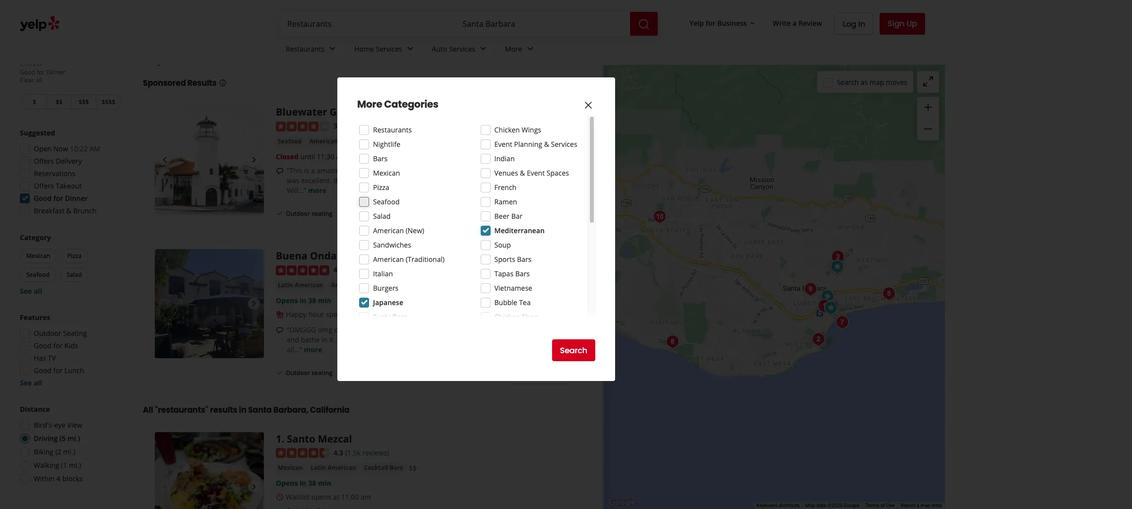 Task type: locate. For each thing, give the bounding box(es) containing it.
mi.) for walking (1 mi.)
[[69, 461, 81, 470]]

2 16 checkmark v2 image from the top
[[276, 369, 284, 377]]

good
[[20, 68, 35, 76], [34, 194, 52, 203], [34, 341, 51, 350], [34, 366, 51, 375]]

seafood inside . the experience was great. service was excellent. being a seafood fanatic this really hit the spot on all of my taste buds. will…"
[[360, 176, 386, 185]]

american (new) down 3.8
[[310, 137, 357, 145]]

more categories
[[357, 97, 439, 111]]

1 chicken from the top
[[495, 125, 520, 135]]

of left use
[[881, 503, 886, 508]]

1 vertical spatial map
[[921, 503, 931, 508]]

see for category
[[20, 286, 32, 296]]

flavors down so
[[391, 335, 413, 344]]

seating
[[63, 329, 87, 338]]

24 chevron down v2 image inside home services link
[[404, 43, 416, 55]]

1 i from the left
[[352, 325, 354, 334]]

i right sauce
[[508, 325, 510, 334]]

& down good for dinner
[[66, 206, 71, 215]]

1 vertical spatial more
[[440, 335, 458, 344]]

see up distance
[[20, 378, 32, 388]]

zoom out image
[[923, 123, 935, 135]]

1 for 1 filter good for dinner clear all
[[20, 58, 24, 68]]

2 vertical spatial outdoor
[[286, 369, 310, 377]]

sauce
[[488, 325, 506, 334]]

log in
[[843, 18, 866, 30]]

(5
[[60, 434, 66, 443]]

see all button for features
[[20, 378, 42, 388]]

seafood button up "closed"
[[276, 137, 304, 146]]

services right home
[[376, 44, 402, 53]]

0 horizontal spatial seafood button
[[20, 268, 56, 282]]

mexican inside mexican link
[[278, 464, 303, 472]]

for for business
[[706, 18, 716, 28]]

2 outdoor seating from the top
[[286, 369, 333, 377]]

bluewater grill - santa barbara image
[[155, 105, 264, 215]]

restaurants link
[[278, 36, 347, 65]]

in up waitlist
[[300, 479, 307, 488]]

dinner inside group
[[65, 194, 88, 203]]

& left great. in the left of the page
[[520, 168, 525, 178]]

barbara, up santo
[[274, 404, 309, 416]]

mi.) for driving (5 mi.)
[[68, 434, 80, 443]]

(traditional)
[[406, 255, 445, 264]]

mexican inside more categories dialog
[[373, 168, 400, 178]]

seating down it.
[[312, 369, 333, 377]]

it.
[[330, 335, 336, 344]]

outdoor for has tv
[[34, 329, 61, 338]]

for inside button
[[706, 18, 716, 28]]

salad
[[373, 211, 391, 221], [67, 271, 82, 279]]

outdoor seating
[[34, 329, 87, 338]]

1 vertical spatial delivery
[[351, 210, 374, 218]]

american down 4.3
[[328, 464, 356, 472]]

(1k reviews) link
[[345, 120, 384, 131]]

more down 'bathe'
[[304, 345, 322, 354]]

latin american button down 4.3
[[309, 463, 358, 473]]

previous image for buena onda
[[159, 298, 171, 310]]

latin american link down 4.8 star rating image
[[276, 280, 325, 290]]

salad up 'sandwiches' on the left of the page
[[373, 211, 391, 221]]

1 horizontal spatial event
[[527, 168, 545, 178]]

1 horizontal spatial mexican
[[278, 464, 303, 472]]

0 vertical spatial min
[[318, 296, 332, 305]]

min up opens
[[318, 479, 332, 488]]

0 horizontal spatial seafood
[[360, 176, 386, 185]]

bars for tapas bars
[[516, 269, 530, 279]]

0 horizontal spatial mexican
[[26, 252, 50, 260]]

more for more
[[505, 44, 523, 53]]

the up their
[[435, 325, 447, 334]]

breakfast & brunch
[[34, 206, 97, 215]]

1 vertical spatial (new)
[[406, 226, 425, 235]]

bars
[[365, 137, 379, 145], [373, 154, 388, 163], [517, 255, 532, 264], [516, 269, 530, 279], [393, 312, 407, 322], [390, 464, 403, 472]]

0 vertical spatial slideshow element
[[155, 105, 264, 215]]

0 vertical spatial see all button
[[20, 286, 42, 296]]

reservations
[[34, 169, 75, 178]]

1 left santo
[[276, 432, 282, 446]]

$$$$ button
[[96, 94, 121, 110]]

mexican down 4.3 star rating image
[[278, 464, 303, 472]]

distance
[[20, 405, 50, 414]]

1 horizontal spatial services
[[449, 44, 476, 53]]

bar
[[512, 211, 523, 221]]

0 horizontal spatial 24 chevron down v2 image
[[327, 43, 339, 55]]

1 38 from the top
[[308, 296, 316, 305]]

takeout right 16 checkmark v2 image
[[392, 210, 415, 218]]

outdoor for takeout
[[286, 210, 310, 218]]

services up service
[[551, 140, 578, 149]]

1 opens from the top
[[276, 296, 298, 305]]

0 vertical spatial seafood button
[[276, 137, 304, 146]]

0 horizontal spatial services
[[376, 44, 402, 53]]

the up spot
[[462, 166, 474, 175]]

1 horizontal spatial was
[[514, 166, 526, 175]]

for right 'yelp'
[[706, 18, 716, 28]]

see all button up the features
[[20, 286, 42, 296]]

2 vertical spatial of
[[881, 503, 886, 508]]

1 vertical spatial opens
[[276, 479, 298, 488]]

seating down excellent. on the left of page
[[312, 210, 333, 218]]

map for moves
[[870, 77, 885, 87]]

we want the funk image
[[818, 287, 838, 307]]

latin american for the top latin american button
[[278, 281, 323, 289]]

sign up
[[888, 18, 918, 29]]

american (new) up 'sandwiches' on the left of the page
[[373, 226, 425, 235]]

2 next image from the top
[[248, 481, 260, 493]]

0 vertical spatial (new)
[[340, 137, 357, 145]]

services inside home services link
[[376, 44, 402, 53]]

for for lunch
[[53, 366, 63, 375]]

a
[[793, 18, 797, 28], [311, 166, 315, 175], [354, 176, 358, 185], [917, 503, 920, 508]]

0 vertical spatial dinner
[[46, 68, 65, 76]]

terms of use link
[[866, 503, 895, 508]]

reviews)
[[357, 121, 384, 131], [361, 265, 388, 275], [363, 448, 389, 458]]

1 horizontal spatial of
[[559, 325, 566, 334]]

american inside american (new) button
[[310, 137, 338, 145]]

buena onda link
[[276, 249, 337, 263]]

0 horizontal spatial i
[[352, 325, 354, 334]]

0 vertical spatial outdoor seating
[[286, 210, 333, 218]]

see all up the features
[[20, 286, 42, 296]]

0 vertical spatial santo mezcal image
[[815, 296, 835, 316]]

waitlist opens at 11:00 am
[[286, 493, 371, 502]]

1 see all from the top
[[20, 286, 42, 296]]

this up traditional
[[371, 325, 383, 334]]

(1k reviews)
[[345, 121, 384, 131]]

0 vertical spatial 38
[[308, 296, 316, 305]]

2 see all from the top
[[20, 378, 42, 388]]

2 see all button from the top
[[20, 378, 42, 388]]

salad inside more categories dialog
[[373, 211, 391, 221]]

1 vertical spatial barbara,
[[274, 404, 309, 416]]

on
[[483, 176, 491, 185]]

1 vertical spatial see all
[[20, 378, 42, 388]]

2 24 chevron down v2 image from the left
[[404, 43, 416, 55]]

business categories element
[[278, 36, 926, 65]]

2 horizontal spatial seafood
[[373, 197, 400, 207]]

next image
[[248, 154, 260, 166], [248, 481, 260, 493]]

in left it.
[[322, 335, 328, 344]]

1 vertical spatial santo mezcal image
[[155, 432, 264, 509]]

1 vertical spatial latin american button
[[309, 463, 358, 473]]

outdoor up the good for kids
[[34, 329, 61, 338]]

offers down 'reservations'
[[34, 181, 54, 191]]

next image
[[248, 298, 260, 310]]

1 vertical spatial slideshow element
[[155, 249, 264, 358]]

this left really
[[411, 176, 423, 185]]

bluewater grill - santa barbara
[[276, 105, 430, 119]]

bars for sports bars
[[517, 255, 532, 264]]

buena onda image
[[828, 257, 848, 277]]

0 vertical spatial of
[[502, 176, 509, 185]]

2 offers from the top
[[34, 181, 54, 191]]

for for dinner
[[53, 194, 63, 203]]

tapas
[[495, 269, 514, 279]]

0 horizontal spatial barbara,
[[274, 404, 309, 416]]

am for open now 10:22 am
[[90, 144, 100, 153]]

©2023
[[828, 503, 843, 508]]

4.3 star rating image
[[276, 449, 330, 458]]

next image for 3.8
[[248, 154, 260, 166]]

1 left filter
[[20, 58, 24, 68]]

hit
[[444, 176, 453, 185]]

24 chevron down v2 image inside restaurants link
[[327, 43, 339, 55]]

mexican button down category
[[20, 249, 57, 264]]

None search field
[[280, 12, 660, 36]]

offers delivery
[[34, 156, 82, 166]]

0 vertical spatial the
[[462, 166, 474, 175]]

next image left waitlist
[[248, 481, 260, 493]]

38 for opens
[[308, 479, 316, 488]]

offers down open
[[34, 156, 54, 166]]

2 see from the top
[[20, 378, 32, 388]]

latin
[[278, 281, 293, 289], [311, 464, 326, 472]]

more inside more categories dialog
[[357, 97, 382, 111]]

expand map image
[[923, 75, 935, 87]]

outdoor inside group
[[34, 329, 61, 338]]

1 horizontal spatial am
[[337, 152, 347, 161]]

next image for 4.3
[[248, 481, 260, 493]]

flavors down would
[[505, 335, 527, 344]]

brunch
[[73, 206, 97, 215]]

38 for hour
[[308, 296, 316, 305]]

dinner up brunch
[[65, 194, 88, 203]]

(1
[[61, 461, 67, 470]]

outdoor seating
[[286, 210, 333, 218], [286, 369, 333, 377]]

would
[[512, 325, 532, 334]]

0 horizontal spatial latin
[[278, 281, 293, 289]]

seating
[[312, 210, 333, 218], [312, 369, 333, 377]]

$$ left $$$ button
[[56, 98, 63, 106]]

"omggg
[[287, 325, 316, 334]]

0 vertical spatial reviews)
[[357, 121, 384, 131]]

0 vertical spatial mexican button
[[20, 249, 57, 264]]

0 horizontal spatial am
[[90, 144, 100, 153]]

previous image
[[159, 154, 171, 166], [159, 298, 171, 310]]

0 vertical spatial outdoor
[[286, 210, 310, 218]]

keyboard shortcuts
[[757, 503, 800, 508]]

1 vertical spatial california
[[310, 404, 350, 416]]

1 offers from the top
[[34, 156, 54, 166]]

map left error
[[921, 503, 931, 508]]

2 opens from the top
[[276, 479, 298, 488]]

1 vertical spatial reviews)
[[361, 265, 388, 275]]

2 vertical spatial slideshow element
[[155, 432, 264, 509]]

good for good for kids
[[34, 341, 51, 350]]

0 vertical spatial see all
[[20, 286, 42, 296]]

(1k
[[345, 121, 355, 131]]

italian
[[373, 269, 393, 279]]

in
[[300, 296, 307, 305], [322, 335, 328, 344], [239, 404, 247, 416], [300, 479, 307, 488]]

seafood up "closed"
[[278, 137, 302, 145]]

pizza
[[373, 183, 390, 192], [67, 252, 82, 260]]

more inside more link
[[505, 44, 523, 53]]

0 vertical spatial .
[[459, 166, 460, 175]]

1 slideshow element from the top
[[155, 105, 264, 215]]

los agaves image
[[828, 247, 848, 267]]

search inside button
[[560, 345, 588, 356]]

chicken for chicken wings
[[495, 125, 520, 135]]

see all down has
[[20, 378, 42, 388]]

1 outdoor seating from the top
[[286, 210, 333, 218]]

min for hour
[[318, 296, 332, 305]]

16 info v2 image
[[219, 79, 227, 87]]

seafood up 16 checkmark v2 image
[[373, 197, 400, 207]]

latin american link down 4.3
[[309, 463, 358, 473]]

bars up the "vietnamese"
[[516, 269, 530, 279]]

1 horizontal spatial flavors
[[505, 335, 527, 344]]

event right the my
[[527, 168, 545, 178]]

group
[[918, 97, 940, 140], [17, 128, 123, 219], [18, 233, 123, 296], [17, 313, 123, 388]]

has
[[34, 353, 46, 363]]

to
[[415, 335, 421, 344]]

bars right cocktail
[[390, 464, 403, 472]]

0 vertical spatial more
[[505, 44, 523, 53]]

excellent.
[[301, 176, 332, 185]]

24 chevron down v2 image left home
[[327, 43, 339, 55]]

see all button down has
[[20, 378, 42, 388]]

previous image for bluewater grill - santa barbara
[[159, 154, 171, 166]]

dinner right "clear all" link
[[46, 68, 65, 76]]

seafood down opened on the left of the page
[[360, 176, 386, 185]]

santa up the (1k reviews) link
[[359, 105, 387, 119]]

by
[[533, 325, 541, 334]]

24 chevron down v2 image
[[327, 43, 339, 55], [404, 43, 416, 55], [525, 43, 537, 55]]

2 min from the top
[[318, 479, 332, 488]]

log in link
[[835, 13, 874, 35]]

all "restaurants" results in santa barbara, california
[[143, 404, 350, 416]]

was up the my
[[514, 166, 526, 175]]

for inside 1 filter good for dinner clear all
[[37, 68, 45, 76]]

0 vertical spatial $$
[[56, 98, 63, 106]]

seafood inside more categories dialog
[[373, 197, 400, 207]]

0 vertical spatial opens
[[276, 296, 298, 305]]

latin american button down 4.8 star rating image
[[276, 280, 325, 290]]

3 24 chevron down v2 image from the left
[[525, 43, 537, 55]]

4.8 link
[[334, 264, 343, 275]]

venues
[[495, 168, 519, 178]]

kids
[[64, 341, 78, 350]]

1 24 chevron down v2 image from the left
[[327, 43, 339, 55]]

0 horizontal spatial of
[[502, 176, 509, 185]]

2 vertical spatial mi.)
[[69, 461, 81, 470]]

for for kids
[[53, 341, 63, 350]]

american down 'sandwiches' on the left of the page
[[373, 255, 404, 264]]

0 vertical spatial latin american
[[278, 281, 323, 289]]

shop
[[522, 312, 539, 322]]

2 horizontal spatial 24 chevron down v2 image
[[525, 43, 537, 55]]

see all for features
[[20, 378, 42, 388]]

16 checkmark v2 image
[[276, 210, 284, 218], [276, 369, 284, 377]]

for down the outdoor seating
[[53, 341, 63, 350]]

1 horizontal spatial american (new)
[[373, 226, 425, 235]]

buds.
[[540, 176, 558, 185]]

reviews) up bars button
[[357, 121, 384, 131]]

good inside 1 filter good for dinner clear all
[[20, 68, 35, 76]]

next image left "closed"
[[248, 154, 260, 166]]

0 vertical spatial latin american link
[[276, 280, 325, 290]]

0 horizontal spatial 1
[[20, 58, 24, 68]]

restaurants inside business categories element
[[286, 44, 325, 53]]

sign up link
[[880, 13, 926, 35]]

outdoor down all…" at the left bottom of page
[[286, 369, 310, 377]]

0 horizontal spatial flavors
[[391, 335, 413, 344]]

1 opens in 38 min from the top
[[276, 296, 332, 305]]

1 vertical spatial more
[[357, 97, 382, 111]]

restaurants
[[286, 44, 325, 53], [210, 50, 283, 67], [373, 125, 412, 135]]

2 opens in 38 min from the top
[[276, 479, 332, 488]]

2 horizontal spatial santa
[[359, 105, 387, 119]]

outdoor
[[286, 210, 310, 218], [34, 329, 61, 338], [286, 369, 310, 377]]

seafood left salad button
[[26, 271, 50, 279]]

1 vertical spatial seafood
[[373, 197, 400, 207]]

0 horizontal spatial more
[[357, 97, 382, 111]]

16 happy hour specials v2 image
[[276, 311, 284, 319]]

delivery left 16 checkmark v2 image
[[351, 210, 374, 218]]

3.8 star rating image
[[276, 122, 330, 132]]

2 i from the left
[[508, 325, 510, 334]]

more link down 'bathe'
[[304, 345, 322, 354]]

& right planning
[[544, 140, 550, 149]]

pizza inside 'button'
[[67, 252, 82, 260]]

reviews) up empanadas
[[361, 265, 388, 275]]

& for brunch
[[66, 206, 71, 215]]

santa left home
[[316, 50, 352, 67]]

pizza inside more categories dialog
[[373, 183, 390, 192]]

1 see from the top
[[20, 286, 32, 296]]

2 vertical spatial &
[[66, 206, 71, 215]]

$$
[[56, 98, 63, 106], [409, 464, 417, 473]]

see all button for category
[[20, 286, 42, 296]]

was down "this
[[287, 176, 300, 185]]

a down newly
[[354, 176, 358, 185]]

option group
[[17, 405, 123, 487]]

1 horizontal spatial .
[[459, 166, 460, 175]]

latin down 4.8 star rating image
[[278, 281, 293, 289]]

chicken left wings at top
[[495, 125, 520, 135]]

for down offers takeout
[[53, 194, 63, 203]]

0 vertical spatial salad
[[373, 211, 391, 221]]

more up sort:
[[505, 44, 523, 53]]

seafood
[[393, 166, 419, 175], [360, 176, 386, 185]]

0 vertical spatial more
[[308, 186, 327, 195]]

38 up hour
[[308, 296, 316, 305]]

1 vertical spatial was
[[287, 176, 300, 185]]

restaurants inside more categories dialog
[[373, 125, 412, 135]]

ramen
[[495, 197, 518, 207]]

2 vertical spatial mexican
[[278, 464, 303, 472]]

my
[[511, 176, 521, 185]]

0 horizontal spatial american (new)
[[310, 137, 357, 145]]

write a review link
[[769, 14, 827, 32]]

4.8 star rating image
[[276, 265, 330, 275]]

services inside the auto services link
[[449, 44, 476, 53]]

good for good for lunch
[[34, 366, 51, 375]]

0 vertical spatial 1
[[20, 58, 24, 68]]

1 min from the top
[[318, 296, 332, 305]]

much.
[[413, 325, 433, 334]]

1 previous image from the top
[[159, 154, 171, 166]]

2 vertical spatial more
[[304, 345, 322, 354]]

2 chicken from the top
[[495, 312, 520, 322]]

all right on
[[493, 176, 501, 185]]

venues & event spaces
[[495, 168, 569, 178]]

slideshow element for buena
[[155, 249, 264, 358]]

1 inside 1 filter good for dinner clear all
[[20, 58, 24, 68]]

2 vertical spatial reviews)
[[363, 448, 389, 458]]

1 16 checkmark v2 image from the top
[[276, 210, 284, 218]]

bizarre
[[459, 335, 482, 344]]

38 up opens
[[308, 479, 316, 488]]

services left 24 chevron down v2 image
[[449, 44, 476, 53]]

close image
[[583, 99, 595, 111]]

1 see all button from the top
[[20, 286, 42, 296]]

1 horizontal spatial 1
[[276, 432, 282, 446]]

latin american down 4.8 star rating image
[[278, 281, 323, 289]]

slideshow element for bluewater
[[155, 105, 264, 215]]

bluewater grill - santa barbara link
[[276, 105, 430, 119]]

indian
[[495, 154, 515, 163]]

hour
[[309, 310, 324, 319]]

more for bottom more link
[[304, 345, 322, 354]]

american down 4.8 star rating image
[[295, 281, 323, 289]]

good up has tv
[[34, 341, 51, 350]]

more link down excellent. on the left of page
[[308, 186, 327, 195]]

search
[[837, 77, 859, 87], [560, 345, 588, 356]]

0 horizontal spatial event
[[495, 140, 513, 149]]

opens in 38 min up happy
[[276, 296, 332, 305]]

american up 11:30
[[310, 137, 338, 145]]

santo mezcal image
[[815, 296, 835, 316], [155, 432, 264, 509]]

lure fish house image
[[650, 207, 670, 227]]

0 vertical spatial was
[[514, 166, 526, 175]]

omg
[[318, 325, 333, 334]]

american (new) inside button
[[310, 137, 357, 145]]

bars up place
[[393, 312, 407, 322]]

for down tv
[[53, 366, 63, 375]]

1 horizontal spatial salad
[[373, 211, 391, 221]]

2 slideshow element from the top
[[155, 249, 264, 358]]

good for dinner
[[34, 194, 88, 203]]

1 for 1 . santo mezcal
[[276, 432, 282, 446]]

outdoor seating down all…" at the left bottom of page
[[286, 369, 333, 377]]

latin american button
[[276, 280, 325, 290], [309, 463, 358, 473]]

the
[[462, 166, 474, 175], [435, 325, 447, 334]]

bluewater
[[276, 105, 327, 119]]

16 checkmark v2 image down 16 speech v2 icon
[[276, 210, 284, 218]]

0 horizontal spatial map
[[870, 77, 885, 87]]

closed
[[276, 152, 299, 161]]

1 vertical spatial previous image
[[159, 298, 171, 310]]

auto
[[432, 44, 448, 53]]

0 horizontal spatial mexican button
[[20, 249, 57, 264]]

2 seating from the top
[[312, 369, 333, 377]]

all up the features
[[34, 286, 42, 296]]

barbara, up more categories
[[354, 50, 406, 67]]

0 vertical spatial opens in 38 min
[[276, 296, 332, 305]]

24 chevron down v2 image right 24 chevron down v2 image
[[525, 43, 537, 55]]

2 38 from the top
[[308, 479, 316, 488]]

0 vertical spatial american (new)
[[310, 137, 357, 145]]

buena onda image
[[155, 249, 264, 358], [828, 257, 848, 277]]

. inside . the experience was great. service was excellent. being a seafood fanatic this really hit the spot on all of my taste buds. will…"
[[459, 166, 460, 175]]

mi.) right (1 at the left bottom
[[69, 461, 81, 470]]

$$ button
[[47, 94, 71, 110]]

latin american link
[[276, 280, 325, 290], [309, 463, 358, 473]]

all inside . the experience was great. service was excellent. being a seafood fanatic this really hit the spot on all of my taste buds. will…"
[[493, 176, 501, 185]]

1 vertical spatial offers
[[34, 181, 54, 191]]

outdoor seating for first 16 checkmark v2 icon from the top
[[286, 210, 333, 218]]

1 horizontal spatial seafood
[[393, 166, 419, 175]]

am right 11:30
[[337, 152, 347, 161]]

map for error
[[921, 503, 931, 508]]

1 horizontal spatial (new)
[[406, 226, 425, 235]]

california left 24 chevron down v2 image
[[409, 50, 468, 67]]

in inside '"omggg omg omg. i love this place so much. the chimichurri sauce i would by tubs of and bathe in it. their traditional flavors to their more bizarre vegan flavors were all…"'
[[322, 335, 328, 344]]

bathe
[[301, 335, 320, 344]]

sports bars
[[495, 255, 532, 264]]

0 horizontal spatial &
[[66, 206, 71, 215]]

1 next image from the top
[[248, 154, 260, 166]]

2 previous image from the top
[[159, 298, 171, 310]]

grill
[[330, 105, 351, 119]]

buena
[[276, 249, 308, 263]]

opens for waitlist opens at 11:00 am
[[276, 479, 298, 488]]

1 horizontal spatial the
[[462, 166, 474, 175]]

reunion kitchen + drink image
[[879, 284, 899, 304]]

takeout up good for dinner
[[56, 181, 82, 191]]

0 vertical spatial search
[[837, 77, 859, 87]]

24 chevron down v2 image inside more link
[[525, 43, 537, 55]]

results
[[210, 404, 238, 416]]

top
[[143, 50, 165, 67]]

& inside group
[[66, 206, 71, 215]]

slideshow element
[[155, 105, 264, 215], [155, 249, 264, 358], [155, 432, 264, 509]]

all right clear
[[36, 76, 42, 84]]

of inside . the experience was great. service was excellent. being a seafood fanatic this really hit the spot on all of my taste buds. will…"
[[502, 176, 509, 185]]



Task type: vqa. For each thing, say whether or not it's contained in the screenshot.
owned corresponding to Locally
no



Task type: describe. For each thing, give the bounding box(es) containing it.
view
[[67, 420, 83, 430]]

1 horizontal spatial santa
[[316, 50, 352, 67]]

see all for category
[[20, 286, 42, 296]]

the inside '"omggg omg omg. i love this place so much. the chimichurri sauce i would by tubs of and bathe in it. their traditional flavors to their more bizarre vegan flavors were all…"'
[[435, 325, 447, 334]]

opens for happy hour specials
[[276, 296, 298, 305]]

min for opens
[[318, 479, 332, 488]]

spot
[[467, 176, 481, 185]]

chicken wings
[[495, 125, 542, 135]]

1 vertical spatial event
[[527, 168, 545, 178]]

being
[[334, 176, 352, 185]]

vietnamese
[[495, 283, 533, 293]]

this inside '"omggg omg omg. i love this place so much. the chimichurri sauce i would by tubs of and bathe in it. their traditional flavors to their more bizarre vegan flavors were all…"'
[[371, 325, 383, 334]]

16 speech v2 image
[[276, 326, 284, 334]]

the inside . the experience was great. service was excellent. being a seafood fanatic this really hit the spot on all of my taste buds. will…"
[[462, 166, 474, 175]]

$$$$
[[102, 98, 115, 106]]

chicken for chicken shop
[[495, 312, 520, 322]]

0 vertical spatial takeout
[[56, 181, 82, 191]]

(575 reviews)
[[345, 265, 388, 275]]

beer bar
[[495, 211, 523, 221]]

0 vertical spatial event
[[495, 140, 513, 149]]

$$ inside $$ button
[[56, 98, 63, 106]]

report a map error link
[[901, 503, 943, 508]]

0 horizontal spatial santa
[[248, 404, 272, 416]]

16 clock v2 image
[[276, 494, 284, 502]]

category
[[20, 233, 51, 242]]

a inside . the experience was great. service was excellent. being a seafood fanatic this really hit the spot on all of my taste buds. will…"
[[354, 176, 358, 185]]

salad button
[[60, 268, 89, 282]]

24 chevron down v2 image for home services
[[404, 43, 416, 55]]

0 vertical spatial latin
[[278, 281, 293, 289]]

3.8 link
[[334, 120, 343, 131]]

1 vertical spatial mexican
[[26, 252, 50, 260]]

bars up opened on the left of the page
[[373, 154, 388, 163]]

traditional
[[356, 335, 389, 344]]

group containing suggested
[[17, 128, 123, 219]]

map data ©2023 google
[[806, 503, 860, 508]]

vegan
[[484, 335, 503, 344]]

amazing
[[317, 166, 344, 175]]

all down good for lunch
[[34, 378, 42, 388]]

bars down (1k reviews)
[[365, 137, 379, 145]]

search image
[[638, 18, 650, 30]]

events
[[398, 310, 419, 319]]

brophy bros - santa barbara image
[[809, 329, 829, 349]]

1 seating from the top
[[312, 210, 333, 218]]

offers for offers takeout
[[34, 181, 54, 191]]

barbara
[[390, 105, 430, 119]]

mexican button inside group
[[20, 249, 57, 264]]

previous image
[[159, 481, 171, 493]]

am for closed until 11:30 am
[[337, 152, 347, 161]]

good for good for dinner
[[34, 194, 52, 203]]

categories
[[384, 97, 439, 111]]

see for features
[[20, 378, 32, 388]]

event planning & services
[[495, 140, 578, 149]]

happy hour specials
[[286, 310, 352, 319]]

open
[[34, 144, 52, 153]]

1 filter good for dinner clear all
[[20, 58, 65, 84]]

4
[[56, 474, 60, 484]]

0 horizontal spatial .
[[282, 432, 285, 446]]

the black sheep "sb brasserie" image
[[801, 279, 821, 299]]

search for search
[[560, 345, 588, 356]]

boathouse at hendry's beach image
[[663, 332, 683, 352]]

more categories dialog
[[0, 0, 1133, 509]]

google image
[[606, 496, 639, 509]]

bubble tea
[[495, 298, 531, 307]]

report
[[901, 503, 916, 508]]

salad inside button
[[67, 271, 82, 279]]

search button
[[552, 340, 596, 361]]

1 vertical spatial seafood button
[[20, 268, 56, 282]]

private
[[374, 310, 396, 319]]

in right results
[[239, 404, 247, 416]]

biking
[[34, 447, 54, 457]]

0 vertical spatial latin american button
[[276, 280, 325, 290]]

bars for sushi bars
[[393, 312, 407, 322]]

a right write
[[793, 18, 797, 28]]

16 speech v2 image
[[276, 167, 284, 175]]

0 vertical spatial delivery
[[56, 156, 82, 166]]

business
[[718, 18, 747, 28]]

mi.) for biking (2 mi.)
[[63, 447, 75, 457]]

happy
[[286, 310, 307, 319]]

dinner inside 1 filter good for dinner clear all
[[46, 68, 65, 76]]

cocktail bars button
[[362, 463, 405, 473]]

offers takeout
[[34, 181, 82, 191]]

4.8
[[334, 265, 343, 275]]

latin american for the bottom latin american button
[[311, 464, 356, 472]]

sponsored
[[143, 78, 186, 89]]

1 vertical spatial latin
[[311, 464, 326, 472]]

16 chevron down v2 image
[[749, 19, 757, 27]]

suggested
[[20, 128, 55, 138]]

1 vertical spatial latin american link
[[309, 463, 358, 473]]

more for more categories
[[357, 97, 382, 111]]

breakfast
[[34, 206, 65, 215]]

all
[[143, 404, 153, 416]]

american (new) inside more categories dialog
[[373, 226, 425, 235]]

1 vertical spatial more link
[[304, 345, 322, 354]]

soup
[[495, 240, 511, 250]]

$ button
[[22, 94, 47, 110]]

a right is
[[311, 166, 315, 175]]

group containing features
[[17, 313, 123, 388]]

opened
[[367, 166, 391, 175]]

reviews) for onda
[[361, 265, 388, 275]]

sushi bars
[[373, 312, 407, 322]]

a right report
[[917, 503, 920, 508]]

is
[[304, 166, 309, 175]]

nightlife
[[373, 140, 401, 149]]

best
[[182, 50, 207, 67]]

1 horizontal spatial buena onda image
[[828, 257, 848, 277]]

(575 reviews) link
[[345, 264, 388, 275]]

option group containing distance
[[17, 405, 123, 487]]

map region
[[525, 51, 1033, 509]]

search for search as map moves
[[837, 77, 859, 87]]

16 checkmark v2 image
[[382, 210, 390, 218]]

sort:
[[493, 55, 508, 65]]

"restaurants"
[[155, 404, 209, 416]]

services for auto services
[[449, 44, 476, 53]]

clear all link
[[20, 76, 42, 84]]

has tv
[[34, 353, 56, 363]]

tapas bars
[[495, 269, 530, 279]]

group containing category
[[18, 233, 123, 296]]

11:00
[[341, 493, 359, 502]]

reviews) for grill
[[357, 121, 384, 131]]

pizza button
[[61, 249, 88, 264]]

empanadas link
[[367, 280, 405, 290]]

16 private events v2 image
[[364, 311, 372, 319]]

0 horizontal spatial restaurants
[[210, 50, 283, 67]]

zoom in image
[[923, 101, 935, 113]]

0 horizontal spatial seafood
[[26, 271, 50, 279]]

more for topmost more link
[[308, 186, 327, 195]]

now
[[53, 144, 68, 153]]

24 chevron down v2 image for restaurants
[[327, 43, 339, 55]]

(1.5k reviews)
[[345, 448, 389, 458]]

bars button
[[363, 137, 381, 146]]

oku image
[[823, 297, 843, 317]]

the
[[454, 176, 465, 185]]

0 horizontal spatial buena onda image
[[155, 249, 264, 358]]

1 horizontal spatial mexican button
[[276, 463, 305, 473]]

3 slideshow element from the top
[[155, 432, 264, 509]]

chicken shop
[[495, 312, 539, 322]]

in up happy
[[300, 296, 307, 305]]

tea
[[519, 298, 531, 307]]

1 flavors from the left
[[391, 335, 413, 344]]

2 flavors from the left
[[505, 335, 527, 344]]

american up 'sandwiches' on the left of the page
[[373, 226, 404, 235]]

review
[[799, 18, 823, 28]]

0 vertical spatial seafood
[[393, 166, 419, 175]]

private events
[[374, 310, 419, 319]]

24 chevron down v2 image for more
[[525, 43, 537, 55]]

this inside . the experience was great. service was excellent. being a seafood fanatic this really hit the spot on all of my taste buds. will…"
[[411, 176, 423, 185]]

0 vertical spatial california
[[409, 50, 468, 67]]

1 horizontal spatial barbara,
[[354, 50, 406, 67]]

empanadas
[[369, 281, 403, 289]]

(1.5k
[[345, 448, 361, 458]]

1 horizontal spatial seafood button
[[276, 137, 304, 146]]

2 horizontal spatial of
[[881, 503, 886, 508]]

1 horizontal spatial $$
[[409, 464, 417, 473]]

home services
[[355, 44, 402, 53]]

specials
[[326, 310, 352, 319]]

0 vertical spatial more link
[[308, 186, 327, 195]]

yelp for business button
[[686, 14, 761, 32]]

24 chevron down v2 image
[[478, 43, 490, 55]]

yelp for business
[[690, 18, 747, 28]]

opens in 38 min for happy
[[276, 296, 332, 305]]

services for home services
[[376, 44, 402, 53]]

offers for offers delivery
[[34, 156, 54, 166]]

filter
[[26, 58, 43, 68]]

good for kids
[[34, 341, 78, 350]]

1 vertical spatial takeout
[[392, 210, 415, 218]]

write a review
[[773, 18, 823, 28]]

0 horizontal spatial santo mezcal image
[[155, 432, 264, 509]]

bubble
[[495, 298, 518, 307]]

services inside more categories dialog
[[551, 140, 578, 149]]

error
[[932, 503, 943, 508]]

santa barbara shellfish company image
[[833, 313, 853, 332]]

bluewater grill - santa barbara image
[[821, 298, 841, 318]]

cocktail
[[364, 464, 388, 472]]

2 horizontal spatial &
[[544, 140, 550, 149]]

all inside 1 filter good for dinner clear all
[[36, 76, 42, 84]]

1 horizontal spatial delivery
[[351, 210, 374, 218]]

opens in 38 min for waitlist
[[276, 479, 332, 488]]

of inside '"omggg omg omg. i love this place so much. the chimichurri sauce i would by tubs of and bathe in it. their traditional flavors to their more bizarre vegan flavors were all…"'
[[559, 325, 566, 334]]

(new) inside more categories dialog
[[406, 226, 425, 235]]

1 horizontal spatial santo mezcal image
[[815, 296, 835, 316]]

mezcal
[[318, 432, 352, 446]]

yelp
[[690, 18, 704, 28]]

. the experience was great. service was excellent. being a seafood fanatic this really hit the spot on all of my taste buds. will…"
[[287, 166, 571, 195]]

(2
[[55, 447, 61, 457]]

in
[[859, 18, 866, 30]]

tubs
[[543, 325, 557, 334]]

& for event
[[520, 168, 525, 178]]

map
[[806, 503, 816, 508]]

(new) inside american (new) button
[[340, 137, 357, 145]]

bars for cocktail bars
[[390, 464, 403, 472]]

service
[[548, 166, 571, 175]]

opens
[[312, 493, 331, 502]]

$
[[33, 98, 36, 106]]

results
[[188, 78, 217, 89]]

more inside '"omggg omg omg. i love this place so much. the chimichurri sauce i would by tubs of and bathe in it. their traditional flavors to their more bizarre vegan flavors were all…"'
[[440, 335, 458, 344]]

0 vertical spatial seafood
[[278, 137, 302, 145]]

outdoor seating for 2nd 16 checkmark v2 icon from the top of the page
[[286, 369, 333, 377]]



